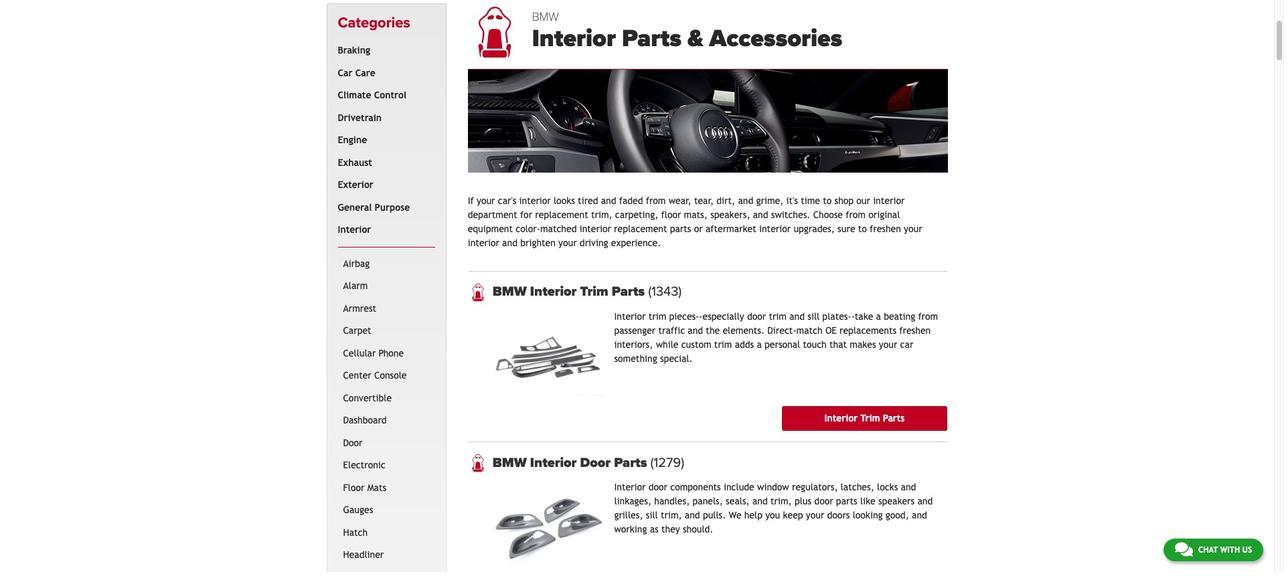 Task type: describe. For each thing, give the bounding box(es) containing it.
window
[[758, 482, 790, 493]]

trim, for tired
[[591, 209, 613, 220]]

chat
[[1199, 546, 1219, 555]]

climate control
[[338, 90, 407, 101]]

chat with us link
[[1164, 539, 1264, 562]]

interior door parts thumbnail image image
[[493, 484, 604, 567]]

door link
[[341, 433, 433, 455]]

interiors,
[[615, 339, 653, 350]]

1 - from the left
[[700, 311, 703, 322]]

tired
[[578, 195, 599, 206]]

exhaust link
[[335, 152, 433, 174]]

hatch link
[[341, 522, 433, 545]]

0 horizontal spatial replacement
[[535, 209, 589, 220]]

alarm link
[[341, 276, 433, 298]]

and right dirt,
[[739, 195, 754, 206]]

1 horizontal spatial door
[[580, 455, 611, 471]]

carpet
[[343, 326, 372, 337]]

parts inside bmw interior parts & accessories
[[622, 24, 682, 53]]

time
[[801, 195, 821, 206]]

airbag
[[343, 258, 370, 269]]

mats
[[368, 483, 387, 494]]

0 horizontal spatial trim
[[580, 284, 609, 300]]

phone
[[379, 348, 404, 359]]

and right tired
[[601, 195, 617, 206]]

floor mats link
[[341, 478, 433, 500]]

car care link
[[335, 62, 433, 85]]

electronic link
[[341, 455, 433, 478]]

replacements
[[840, 325, 897, 336]]

and up should.
[[685, 511, 701, 521]]

matched
[[541, 224, 577, 234]]

latches,
[[841, 482, 875, 493]]

touch
[[804, 339, 827, 350]]

center
[[343, 371, 372, 381]]

1 vertical spatial trim,
[[771, 496, 792, 507]]

looks
[[554, 195, 575, 206]]

if your car's interior looks tired and faded from wear, tear, dirt, and grime, it's time to shop our interior department for replacement trim, carpeting, floor mats, speakers, and switches. choose from original equipment color-matched interior replacement parts or aftermarket interior upgrades, sure to freshen your interior and brighten your driving experience.
[[468, 195, 923, 248]]

bmw interior parts & accessories
[[532, 9, 843, 53]]

color-
[[516, 224, 541, 234]]

as
[[650, 525, 659, 535]]

parts inside interior door components include window regulators, latches, locks and linkages, handles, panels, seals, and trim, plus door parts like speakers and grilles, sill trim, and pulls. we help you keep your doors looking good, and working as they should.
[[837, 496, 858, 507]]

category navigation element
[[327, 3, 447, 573]]

looking
[[853, 511, 883, 521]]

interior subcategories element
[[338, 247, 435, 573]]

oe
[[826, 325, 837, 336]]

your inside interior door components include window regulators, latches, locks and linkages, handles, panels, seals, and trim, plus door parts like speakers and grilles, sill trim, and pulls. we help you keep your doors looking good, and working as they should.
[[807, 511, 825, 521]]

interior inside category navigation element
[[338, 225, 371, 235]]

control
[[374, 90, 407, 101]]

0 horizontal spatial a
[[757, 339, 762, 350]]

and up custom in the right bottom of the page
[[688, 325, 704, 336]]

or
[[695, 224, 703, 234]]

you
[[766, 511, 781, 521]]

1 horizontal spatial from
[[846, 209, 866, 220]]

the
[[706, 325, 720, 336]]

carpet link
[[341, 320, 433, 343]]

and down 'color-'
[[503, 238, 518, 248]]

interior up original
[[874, 195, 905, 206]]

interior parts & accessories banner image image
[[468, 69, 948, 173]]

and up speakers
[[901, 482, 917, 493]]

gauges link
[[341, 500, 433, 522]]

and up help on the bottom right of page
[[753, 496, 768, 507]]

faded
[[620, 195, 643, 206]]

aftermarket
[[706, 224, 757, 234]]

include
[[724, 482, 755, 493]]

console
[[375, 371, 407, 381]]

your right if
[[477, 195, 495, 206]]

our
[[857, 195, 871, 206]]

choose
[[814, 209, 843, 220]]

interior door components include window regulators, latches, locks and linkages, handles, panels, seals, and trim, plus door parts like speakers and grilles, sill trim, and pulls. we help you keep your doors looking good, and working as they should.
[[615, 482, 933, 535]]

&
[[688, 24, 704, 53]]

car
[[338, 68, 353, 78]]

we
[[729, 511, 742, 521]]

comments image
[[1176, 542, 1194, 558]]

general
[[338, 202, 372, 213]]

traffic
[[659, 325, 685, 336]]

plates-
[[823, 311, 852, 322]]

freshen inside "interior trim pieces--especially door trim and sill plates--take a beating from passenger traffic and the elements. direct-match oe replacements freshen interiors, while custom trim adds a personal touch that makes your car something special."
[[900, 325, 931, 336]]

interior inside interior door components include window regulators, latches, locks and linkages, handles, panels, seals, and trim, plus door parts like speakers and grilles, sill trim, and pulls. we help you keep your doors looking good, and working as they should.
[[615, 482, 646, 493]]

switches.
[[772, 209, 811, 220]]

keep
[[783, 511, 804, 521]]

purpose
[[375, 202, 410, 213]]

elements.
[[723, 325, 765, 336]]

cellular phone
[[343, 348, 404, 359]]

car's
[[498, 195, 517, 206]]

handles,
[[655, 496, 690, 507]]

car care
[[338, 68, 376, 78]]

0 vertical spatial to
[[823, 195, 832, 206]]

bmw                                                                                    interior trim parts
[[493, 284, 649, 300]]

engine
[[338, 135, 367, 146]]

chat with us
[[1199, 546, 1253, 555]]

engine link
[[335, 129, 433, 152]]

speakers,
[[711, 209, 751, 220]]

general purpose link
[[335, 197, 433, 219]]

and down grime,
[[754, 209, 769, 220]]

us
[[1243, 546, 1253, 555]]

good,
[[886, 511, 910, 521]]

2 horizontal spatial door
[[815, 496, 834, 507]]

door inside "interior trim pieces--especially door trim and sill plates--take a beating from passenger traffic and the elements. direct-match oe replacements freshen interiors, while custom trim adds a personal touch that makes your car something special."
[[748, 311, 767, 322]]

adds
[[735, 339, 755, 350]]

1 vertical spatial replacement
[[614, 224, 668, 234]]

from inside "interior trim pieces--especially door trim and sill plates--take a beating from passenger traffic and the elements. direct-match oe replacements freshen interiors, while custom trim adds a personal touch that makes your car something special."
[[919, 311, 939, 322]]

headliner
[[343, 550, 384, 561]]

if
[[468, 195, 474, 206]]

interior inside bmw interior parts & accessories
[[532, 24, 616, 53]]

components
[[671, 482, 721, 493]]

dirt,
[[717, 195, 736, 206]]

help
[[745, 511, 763, 521]]

general purpose
[[338, 202, 410, 213]]

bmw for door
[[493, 455, 527, 471]]



Task type: locate. For each thing, give the bounding box(es) containing it.
department
[[468, 209, 518, 220]]

1 horizontal spatial trim
[[715, 339, 733, 350]]

0 vertical spatial freshen
[[870, 224, 902, 234]]

0 horizontal spatial from
[[646, 195, 666, 206]]

replacement
[[535, 209, 589, 220], [614, 224, 668, 234]]

convertible link
[[341, 388, 433, 410]]

interior trim parts
[[825, 413, 905, 424]]

door up elements. at the right bottom
[[748, 311, 767, 322]]

1 horizontal spatial a
[[877, 311, 882, 322]]

1 vertical spatial a
[[757, 339, 762, 350]]

and right speakers
[[918, 496, 933, 507]]

climate control link
[[335, 85, 433, 107]]

1 vertical spatial from
[[846, 209, 866, 220]]

0 horizontal spatial -
[[700, 311, 703, 322]]

your left car
[[880, 339, 898, 350]]

braking link
[[335, 40, 433, 62]]

1 vertical spatial parts
[[837, 496, 858, 507]]

center console link
[[341, 365, 433, 388]]

like
[[861, 496, 876, 507]]

from right beating
[[919, 311, 939, 322]]

2 vertical spatial bmw
[[493, 455, 527, 471]]

car
[[901, 339, 914, 350]]

your inside "interior trim pieces--especially door trim and sill plates--take a beating from passenger traffic and the elements. direct-match oe replacements freshen interiors, while custom trim adds a personal touch that makes your car something special."
[[880, 339, 898, 350]]

take
[[855, 311, 874, 322]]

1 vertical spatial door
[[649, 482, 668, 493]]

speakers
[[879, 496, 915, 507]]

drivetrain
[[338, 112, 382, 123]]

1 vertical spatial freshen
[[900, 325, 931, 336]]

0 horizontal spatial to
[[823, 195, 832, 206]]

parts inside if your car's interior looks tired and faded from wear, tear, dirt, and grime, it's time to shop our interior department for replacement trim, carpeting, floor mats, speakers, and switches. choose from original equipment color-matched interior replacement parts or aftermarket interior upgrades, sure to freshen your interior and brighten your driving experience.
[[670, 224, 692, 234]]

braking
[[338, 45, 370, 56]]

interior trim parts thumbnail image image
[[493, 313, 604, 396]]

and right good,
[[912, 511, 928, 521]]

your right sure
[[904, 224, 923, 234]]

from down our
[[846, 209, 866, 220]]

a right take
[[877, 311, 882, 322]]

interior up "for"
[[520, 195, 551, 206]]

freshen down original
[[870, 224, 902, 234]]

driving
[[580, 238, 609, 248]]

passenger
[[615, 325, 656, 336]]

0 vertical spatial sill
[[808, 311, 820, 322]]

dashboard link
[[341, 410, 433, 433]]

for
[[521, 209, 533, 220]]

trim, down window
[[771, 496, 792, 507]]

0 vertical spatial replacement
[[535, 209, 589, 220]]

mats,
[[684, 209, 708, 220]]

1 horizontal spatial trim
[[861, 413, 881, 424]]

1 vertical spatial to
[[859, 224, 867, 234]]

to right sure
[[859, 224, 867, 234]]

- up custom in the right bottom of the page
[[700, 311, 703, 322]]

door up handles,
[[649, 482, 668, 493]]

trim
[[580, 284, 609, 300], [861, 413, 881, 424]]

cellular
[[343, 348, 376, 359]]

trim, for regulators,
[[661, 511, 682, 521]]

1 vertical spatial door
[[580, 455, 611, 471]]

they
[[662, 525, 680, 535]]

armrest
[[343, 303, 377, 314]]

while
[[656, 339, 679, 350]]

airbag link
[[341, 253, 433, 276]]

bmw                                                                                    interior trim parts link
[[493, 284, 948, 300]]

0 horizontal spatial door
[[343, 438, 363, 449]]

cellular phone link
[[341, 343, 433, 365]]

your down plus
[[807, 511, 825, 521]]

door
[[343, 438, 363, 449], [580, 455, 611, 471]]

custom
[[682, 339, 712, 350]]

2 horizontal spatial from
[[919, 311, 939, 322]]

freshen inside if your car's interior looks tired and faded from wear, tear, dirt, and grime, it's time to shop our interior department for replacement trim, carpeting, floor mats, speakers, and switches. choose from original equipment color-matched interior replacement parts or aftermarket interior upgrades, sure to freshen your interior and brighten your driving experience.
[[870, 224, 902, 234]]

2 horizontal spatial trim
[[769, 311, 787, 322]]

and
[[601, 195, 617, 206], [739, 195, 754, 206], [754, 209, 769, 220], [503, 238, 518, 248], [790, 311, 805, 322], [688, 325, 704, 336], [901, 482, 917, 493], [753, 496, 768, 507], [918, 496, 933, 507], [685, 511, 701, 521], [912, 511, 928, 521]]

drivetrain link
[[335, 107, 433, 129]]

1 horizontal spatial trim,
[[661, 511, 682, 521]]

trim,
[[591, 209, 613, 220], [771, 496, 792, 507], [661, 511, 682, 521]]

parts up doors
[[837, 496, 858, 507]]

replacement down carpeting,
[[614, 224, 668, 234]]

armrest link
[[341, 298, 433, 320]]

sill inside "interior trim pieces--especially door trim and sill plates--take a beating from passenger traffic and the elements. direct-match oe replacements freshen interiors, while custom trim adds a personal touch that makes your car something special."
[[808, 311, 820, 322]]

1 horizontal spatial -
[[852, 311, 855, 322]]

bmw for trim
[[493, 284, 527, 300]]

1 horizontal spatial to
[[859, 224, 867, 234]]

0 vertical spatial parts
[[670, 224, 692, 234]]

- up replacements
[[852, 311, 855, 322]]

a right adds
[[757, 339, 762, 350]]

0 vertical spatial bmw
[[532, 9, 559, 24]]

0 vertical spatial from
[[646, 195, 666, 206]]

replacement down "looks"
[[535, 209, 589, 220]]

grime,
[[757, 195, 784, 206]]

2 - from the left
[[852, 311, 855, 322]]

sill inside interior door components include window regulators, latches, locks and linkages, handles, panels, seals, and trim, plus door parts like speakers and grilles, sill trim, and pulls. we help you keep your doors looking good, and working as they should.
[[646, 511, 658, 521]]

your down matched
[[559, 238, 577, 248]]

0 vertical spatial door
[[343, 438, 363, 449]]

carpeting,
[[616, 209, 659, 220]]

0 horizontal spatial parts
[[670, 224, 692, 234]]

bmw                                                                                    interior door parts
[[493, 455, 651, 471]]

1 vertical spatial trim
[[861, 413, 881, 424]]

trim, up they
[[661, 511, 682, 521]]

hatch
[[343, 528, 368, 539]]

interior link
[[335, 219, 433, 242]]

trim up "traffic"
[[649, 311, 667, 322]]

electronic
[[343, 460, 386, 471]]

center console
[[343, 371, 407, 381]]

convertible
[[343, 393, 392, 404]]

freshen up car
[[900, 325, 931, 336]]

to
[[823, 195, 832, 206], [859, 224, 867, 234]]

plus
[[795, 496, 812, 507]]

upgrades,
[[794, 224, 835, 234]]

trim, inside if your car's interior looks tired and faded from wear, tear, dirt, and grime, it's time to shop our interior department for replacement trim, carpeting, floor mats, speakers, and switches. choose from original equipment color-matched interior replacement parts or aftermarket interior upgrades, sure to freshen your interior and brighten your driving experience.
[[591, 209, 613, 220]]

0 horizontal spatial trim,
[[591, 209, 613, 220]]

equipment
[[468, 224, 513, 234]]

bmw inside bmw interior parts & accessories
[[532, 9, 559, 24]]

freshen
[[870, 224, 902, 234], [900, 325, 931, 336]]

0 horizontal spatial door
[[649, 482, 668, 493]]

gauges
[[343, 505, 373, 516]]

-
[[700, 311, 703, 322], [852, 311, 855, 322]]

trim, down tired
[[591, 209, 613, 220]]

interior
[[520, 195, 551, 206], [874, 195, 905, 206], [580, 224, 612, 234], [760, 224, 791, 234], [468, 238, 500, 248]]

0 vertical spatial trim,
[[591, 209, 613, 220]]

climate
[[338, 90, 371, 101]]

0 vertical spatial door
[[748, 311, 767, 322]]

2 horizontal spatial trim,
[[771, 496, 792, 507]]

1 horizontal spatial replacement
[[614, 224, 668, 234]]

0 horizontal spatial trim
[[649, 311, 667, 322]]

makes
[[850, 339, 877, 350]]

1 vertical spatial bmw
[[493, 284, 527, 300]]

sure
[[838, 224, 856, 234]]

0 vertical spatial trim
[[580, 284, 609, 300]]

exhaust
[[338, 157, 372, 168]]

1 horizontal spatial door
[[748, 311, 767, 322]]

personal
[[765, 339, 801, 350]]

and up match
[[790, 311, 805, 322]]

floor
[[662, 209, 682, 220]]

0 vertical spatial a
[[877, 311, 882, 322]]

interior up driving
[[580, 224, 612, 234]]

2 vertical spatial door
[[815, 496, 834, 507]]

something
[[615, 353, 658, 364]]

seals,
[[726, 496, 750, 507]]

with
[[1221, 546, 1241, 555]]

2 vertical spatial trim,
[[661, 511, 682, 521]]

sill up as
[[646, 511, 658, 521]]

from up floor
[[646, 195, 666, 206]]

that
[[830, 339, 848, 350]]

experience.
[[612, 238, 661, 248]]

pulls.
[[703, 511, 726, 521]]

it's
[[787, 195, 799, 206]]

alarm
[[343, 281, 368, 292]]

trim down the
[[715, 339, 733, 350]]

1 horizontal spatial sill
[[808, 311, 820, 322]]

interior inside "interior trim pieces--especially door trim and sill plates--take a beating from passenger traffic and the elements. direct-match oe replacements freshen interiors, while custom trim adds a personal touch that makes your car something special."
[[615, 311, 646, 322]]

headliner link
[[341, 545, 433, 567]]

1 horizontal spatial parts
[[837, 496, 858, 507]]

brighten
[[521, 238, 556, 248]]

sill up match
[[808, 311, 820, 322]]

interior down 'switches.'
[[760, 224, 791, 234]]

door down regulators,
[[815, 496, 834, 507]]

interior trim parts link
[[783, 407, 948, 432]]

pieces-
[[670, 311, 700, 322]]

dashboard
[[343, 416, 387, 426]]

care
[[356, 68, 376, 78]]

working
[[615, 525, 648, 535]]

interior down equipment
[[468, 238, 500, 248]]

especially
[[703, 311, 745, 322]]

original
[[869, 209, 901, 220]]

doors
[[828, 511, 850, 521]]

bmw for parts
[[532, 9, 559, 24]]

match
[[797, 325, 823, 336]]

door inside door 'link'
[[343, 438, 363, 449]]

1 vertical spatial sill
[[646, 511, 658, 521]]

trim up direct-
[[769, 311, 787, 322]]

bmw                                                                                    interior door parts link
[[493, 455, 948, 471]]

parts down floor
[[670, 224, 692, 234]]

0 horizontal spatial sill
[[646, 511, 658, 521]]

to up choose
[[823, 195, 832, 206]]

2 vertical spatial from
[[919, 311, 939, 322]]



Task type: vqa. For each thing, say whether or not it's contained in the screenshot.
Electronic
yes



